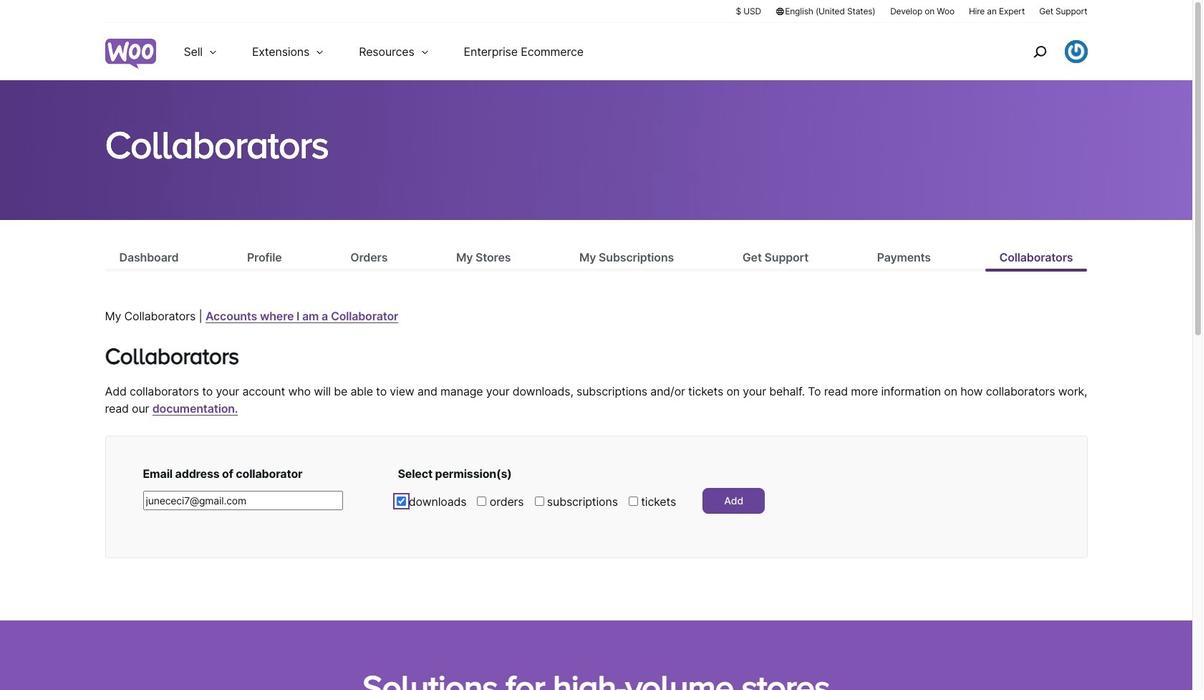 Task type: describe. For each thing, give the bounding box(es) containing it.
search image
[[1029, 40, 1051, 63]]



Task type: vqa. For each thing, say whether or not it's contained in the screenshot.
the rightmost external link image
no



Task type: locate. For each thing, give the bounding box(es) containing it.
None checkbox
[[397, 496, 406, 506]]

open account menu image
[[1065, 40, 1088, 63]]

None checkbox
[[478, 496, 487, 506], [535, 496, 544, 506], [629, 496, 638, 506], [478, 496, 487, 506], [535, 496, 544, 506], [629, 496, 638, 506]]

service navigation menu element
[[1003, 28, 1088, 75]]



